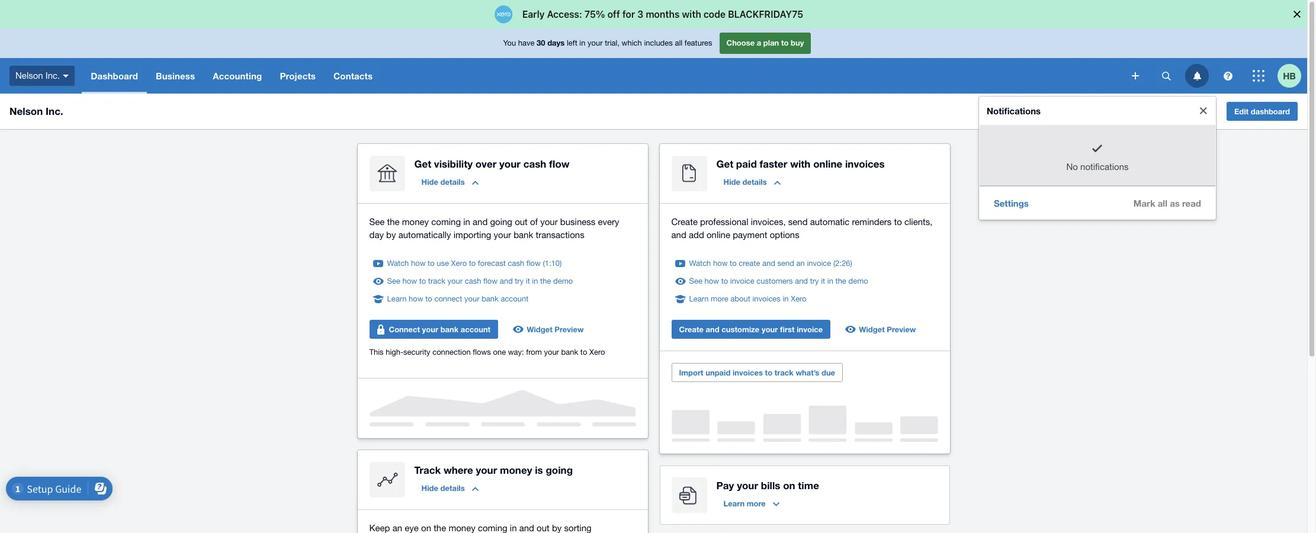 Task type: describe. For each thing, give the bounding box(es) containing it.
which
[[622, 39, 642, 48]]

includes
[[644, 39, 673, 48]]

this high-security connection flows one way: from your bank to xero
[[369, 348, 605, 357]]

on
[[783, 479, 795, 492]]

paid
[[736, 158, 757, 170]]

in down (2:26)
[[827, 277, 833, 286]]

business
[[156, 70, 195, 81]]

invoices icon image
[[671, 156, 707, 191]]

to up learn how to connect your bank account
[[419, 277, 426, 286]]

your down see how to track your cash flow and try it in the demo "link"
[[464, 294, 480, 303]]

plan
[[764, 38, 779, 48]]

hide for paid
[[724, 177, 740, 187]]

1 vertical spatial send
[[778, 259, 794, 268]]

invoices,
[[751, 217, 786, 227]]

one
[[493, 348, 506, 357]]

in inside see the money coming in and going out of your business every day by automatically importing your bank transactions
[[463, 217, 470, 227]]

trial,
[[605, 39, 620, 48]]

first
[[780, 325, 795, 334]]

widget preview for invoices
[[859, 325, 916, 334]]

out
[[515, 217, 528, 227]]

dashboard link
[[82, 58, 147, 94]]

bank inside see the money coming in and going out of your business every day by automatically importing your bank transactions
[[514, 230, 533, 240]]

accounting button
[[204, 58, 271, 94]]

day
[[369, 230, 384, 240]]

banking icon image
[[369, 156, 405, 191]]

2 it from the left
[[821, 277, 825, 286]]

learn for get paid faster with online invoices
[[689, 294, 709, 303]]

track inside button
[[775, 368, 794, 377]]

no notifications
[[1067, 162, 1129, 172]]

track inside "link"
[[428, 277, 445, 286]]

(2:26)
[[833, 259, 852, 268]]

time
[[798, 479, 819, 492]]

see how to invoice customers and try it in the demo
[[689, 277, 868, 286]]

create and customize your first invoice
[[679, 325, 823, 334]]

contacts
[[334, 70, 373, 81]]

0 horizontal spatial xero
[[451, 259, 467, 268]]

watch for get visibility over your cash flow
[[387, 259, 409, 268]]

customers
[[757, 277, 793, 286]]

no
[[1067, 162, 1078, 172]]

transactions
[[536, 230, 584, 240]]

bank inside connect your bank account "button"
[[441, 325, 459, 334]]

1 vertical spatial invoice
[[730, 277, 755, 286]]

contacts button
[[325, 58, 382, 94]]

how for connect
[[409, 294, 423, 303]]

watch how to use xero to forecast cash flow (1:10) link
[[387, 258, 562, 270]]

your right of
[[540, 217, 558, 227]]

connect your bank account button
[[369, 320, 498, 339]]

your inside "button"
[[422, 325, 438, 334]]

hb
[[1283, 70, 1296, 81]]

learn more button
[[716, 494, 787, 513]]

learn more
[[724, 499, 766, 508]]

learn more about invoices in xero
[[689, 294, 807, 303]]

your up learn how to connect your bank account
[[448, 277, 463, 286]]

1 horizontal spatial svg image
[[1193, 71, 1201, 80]]

clients,
[[905, 217, 933, 227]]

hide details button for visibility
[[414, 172, 486, 191]]

import
[[679, 368, 704, 377]]

in down see how to invoice customers and try it in the demo link
[[783, 294, 789, 303]]

banking preview line graph image
[[369, 390, 636, 427]]

svg image inside the nelson inc. popup button
[[63, 74, 69, 77]]

nelson inc. inside popup button
[[15, 70, 60, 80]]

track money icon image
[[369, 462, 405, 498]]

1 horizontal spatial going
[[546, 464, 573, 476]]

buy
[[791, 38, 804, 48]]

your right from
[[544, 348, 559, 357]]

importing
[[454, 230, 491, 240]]

preview for get visibility over your cash flow
[[555, 325, 584, 334]]

to inside button
[[765, 368, 773, 377]]

hide details for visibility
[[421, 177, 465, 187]]

going inside see the money coming in and going out of your business every day by automatically importing your bank transactions
[[490, 217, 512, 227]]

unpaid
[[706, 368, 731, 377]]

settings
[[994, 198, 1029, 208]]

dashboard
[[1251, 107, 1290, 116]]

from
[[526, 348, 542, 357]]

0 vertical spatial invoice
[[807, 259, 831, 268]]

hide details button for paid
[[716, 172, 788, 191]]

business button
[[147, 58, 204, 94]]

watch how to create and send an invoice (2:26)
[[689, 259, 852, 268]]

create for create professional invoices, send automatic reminders to clients, and add online payment options
[[671, 217, 698, 227]]

and inside see the money coming in and going out of your business every day by automatically importing your bank transactions
[[473, 217, 488, 227]]

automatically
[[398, 230, 451, 240]]

pay
[[716, 479, 734, 492]]

learn for get visibility over your cash flow
[[387, 294, 407, 303]]

track
[[414, 464, 441, 476]]

watch how to use xero to forecast cash flow (1:10)
[[387, 259, 562, 268]]

bank right from
[[561, 348, 578, 357]]

watch for get paid faster with online invoices
[[689, 259, 711, 268]]

options
[[770, 230, 800, 240]]

it inside "link"
[[526, 277, 530, 286]]

see inside see the money coming in and going out of your business every day by automatically importing your bank transactions
[[369, 217, 385, 227]]

1 vertical spatial invoices
[[753, 294, 781, 303]]

1 vertical spatial xero
[[791, 294, 807, 303]]

professional
[[700, 217, 748, 227]]

read
[[1182, 198, 1201, 208]]

as
[[1170, 198, 1180, 208]]

bills
[[761, 479, 780, 492]]

the inside "link"
[[540, 277, 551, 286]]

your up "learn more"
[[737, 479, 758, 492]]

over
[[476, 158, 497, 170]]

automatic
[[810, 217, 850, 227]]

visibility
[[434, 158, 473, 170]]

your right importing
[[494, 230, 511, 240]]

and down the an
[[795, 277, 808, 286]]

have
[[518, 39, 535, 48]]

widget for invoices
[[859, 325, 885, 334]]

days
[[547, 38, 565, 48]]

mark all as read
[[1134, 198, 1201, 208]]

import unpaid invoices to track what's due button
[[671, 363, 843, 382]]

widget for flow
[[527, 325, 553, 334]]

features
[[685, 39, 712, 48]]

1 vertical spatial flow
[[526, 259, 541, 268]]

customize
[[722, 325, 760, 334]]

where
[[444, 464, 473, 476]]

pay your bills on time
[[716, 479, 819, 492]]

to left use
[[428, 259, 435, 268]]

is
[[535, 464, 543, 476]]

due
[[822, 368, 835, 377]]

hide details button for where
[[414, 479, 486, 498]]

invoice inside button
[[797, 325, 823, 334]]

bank inside learn how to connect your bank account "link"
[[482, 294, 499, 303]]

how for track
[[403, 277, 417, 286]]

more for learn more
[[747, 499, 766, 508]]

forecast
[[478, 259, 506, 268]]

banner containing hb
[[0, 28, 1307, 219]]

to left the create
[[730, 259, 737, 268]]

by
[[386, 230, 396, 240]]

2 try from the left
[[810, 277, 819, 286]]

projects button
[[271, 58, 325, 94]]

your inside button
[[762, 325, 778, 334]]

more for learn more about invoices in xero
[[711, 294, 728, 303]]

widget preview button for flow
[[508, 320, 591, 339]]

edit dashboard
[[1234, 107, 1290, 116]]

an
[[797, 259, 805, 268]]

connection
[[433, 348, 471, 357]]

what's
[[796, 368, 819, 377]]

invoices inside button
[[733, 368, 763, 377]]

dashboard
[[91, 70, 138, 81]]

details for visibility
[[440, 177, 465, 187]]

mark
[[1134, 198, 1155, 208]]

a
[[757, 38, 761, 48]]

projects
[[280, 70, 316, 81]]

your right over
[[499, 158, 521, 170]]

0 horizontal spatial svg image
[[1132, 72, 1139, 79]]



Task type: vqa. For each thing, say whether or not it's contained in the screenshot.
> to the top
no



Task type: locate. For each thing, give the bounding box(es) containing it.
all
[[675, 39, 683, 48], [1158, 198, 1168, 208]]

learn down pay
[[724, 499, 745, 508]]

the inside see the money coming in and going out of your business every day by automatically importing your bank transactions
[[387, 217, 400, 227]]

preview for get paid faster with online invoices
[[887, 325, 916, 334]]

hide details button down where at the left
[[414, 479, 486, 498]]

and down forecast on the left
[[500, 277, 513, 286]]

nelson inc.
[[15, 70, 60, 80], [9, 105, 63, 117]]

your right connect
[[422, 325, 438, 334]]

0 horizontal spatial demo
[[553, 277, 573, 286]]

navigation containing dashboard
[[82, 58, 1124, 94]]

navigation inside banner
[[82, 58, 1124, 94]]

track left what's
[[775, 368, 794, 377]]

notifications
[[1081, 162, 1129, 172]]

1 horizontal spatial money
[[500, 464, 532, 476]]

choose
[[727, 38, 755, 48]]

30
[[537, 38, 545, 48]]

and
[[473, 217, 488, 227], [671, 230, 686, 240], [762, 259, 775, 268], [500, 277, 513, 286], [795, 277, 808, 286], [706, 325, 720, 334]]

in inside "link"
[[532, 277, 538, 286]]

inc. inside popup button
[[46, 70, 60, 80]]

1 it from the left
[[526, 277, 530, 286]]

try down watch how to use xero to forecast cash flow (1:10) link
[[515, 277, 524, 286]]

it right customers
[[821, 277, 825, 286]]

bank down "out"
[[514, 230, 533, 240]]

your left the first
[[762, 325, 778, 334]]

flow inside "link"
[[483, 277, 498, 286]]

1 widget preview button from the left
[[508, 320, 591, 339]]

0 horizontal spatial see
[[369, 217, 385, 227]]

you have 30 days left in your trial, which includes all features
[[503, 38, 712, 48]]

1 get from the left
[[414, 158, 431, 170]]

and up customers
[[762, 259, 775, 268]]

nelson inc. button
[[0, 58, 82, 94]]

cash right over
[[523, 158, 546, 170]]

0 horizontal spatial more
[[711, 294, 728, 303]]

0 vertical spatial money
[[402, 217, 429, 227]]

hide for visibility
[[421, 177, 438, 187]]

invoice right the an
[[807, 259, 831, 268]]

learn left about
[[689, 294, 709, 303]]

1 horizontal spatial try
[[810, 277, 819, 286]]

your inside 'you have 30 days left in your trial, which includes all features'
[[588, 39, 603, 48]]

connect
[[434, 294, 462, 303]]

about
[[731, 294, 750, 303]]

in right left
[[580, 39, 586, 48]]

1 horizontal spatial all
[[1158, 198, 1168, 208]]

send up the options
[[788, 217, 808, 227]]

2 demo from the left
[[849, 277, 868, 286]]

see inside see how to invoice customers and try it in the demo link
[[689, 277, 703, 286]]

0 horizontal spatial track
[[428, 277, 445, 286]]

get visibility over your cash flow
[[414, 158, 570, 170]]

1 horizontal spatial online
[[813, 158, 843, 170]]

how up connect
[[403, 277, 417, 286]]

send inside create professional invoices, send automatic reminders to clients, and add online payment options
[[788, 217, 808, 227]]

connect your bank account
[[389, 325, 491, 334]]

bank
[[514, 230, 533, 240], [482, 294, 499, 303], [441, 325, 459, 334], [561, 348, 578, 357]]

banner
[[0, 28, 1307, 219]]

2 widget from the left
[[859, 325, 885, 334]]

0 horizontal spatial widget preview button
[[508, 320, 591, 339]]

money inside see the money coming in and going out of your business every day by automatically importing your bank transactions
[[402, 217, 429, 227]]

0 horizontal spatial the
[[387, 217, 400, 227]]

left
[[567, 39, 577, 48]]

create
[[739, 259, 760, 268]]

widget preview
[[527, 325, 584, 334], [859, 325, 916, 334]]

get for get visibility over your cash flow
[[414, 158, 431, 170]]

invoices up the reminders
[[845, 158, 885, 170]]

see for get paid faster with online invoices
[[689, 277, 703, 286]]

see how to track your cash flow and try it in the demo link
[[387, 275, 573, 287]]

and inside create professional invoices, send automatic reminders to clients, and add online payment options
[[671, 230, 686, 240]]

group containing notifications
[[979, 97, 1216, 219]]

in up importing
[[463, 217, 470, 227]]

invoices down customers
[[753, 294, 781, 303]]

account up 'flows'
[[461, 325, 491, 334]]

invoice
[[807, 259, 831, 268], [730, 277, 755, 286], [797, 325, 823, 334]]

connect
[[389, 325, 420, 334]]

hide details button
[[414, 172, 486, 191], [716, 172, 788, 191], [414, 479, 486, 498]]

group inside banner
[[979, 97, 1216, 219]]

to
[[781, 38, 789, 48], [894, 217, 902, 227], [428, 259, 435, 268], [469, 259, 476, 268], [730, 259, 737, 268], [419, 277, 426, 286], [721, 277, 728, 286], [425, 294, 432, 303], [580, 348, 587, 357], [765, 368, 773, 377]]

hide details down where at the left
[[421, 483, 465, 493]]

1 horizontal spatial xero
[[589, 348, 605, 357]]

hide details button down visibility
[[414, 172, 486, 191]]

import unpaid invoices to track what's due
[[679, 368, 835, 377]]

hide down visibility
[[421, 177, 438, 187]]

0 horizontal spatial flow
[[483, 277, 498, 286]]

0 vertical spatial inc.
[[46, 70, 60, 80]]

going left "out"
[[490, 217, 512, 227]]

create for create and customize your first invoice
[[679, 325, 704, 334]]

flow
[[549, 158, 570, 170], [526, 259, 541, 268], [483, 277, 498, 286]]

to left connect
[[425, 294, 432, 303]]

hide down paid
[[724, 177, 740, 187]]

0 horizontal spatial all
[[675, 39, 683, 48]]

svg image
[[1193, 71, 1201, 80], [1132, 72, 1139, 79]]

bills icon image
[[671, 477, 707, 513]]

0 vertical spatial more
[[711, 294, 728, 303]]

try inside "link"
[[515, 277, 524, 286]]

0 vertical spatial account
[[501, 294, 529, 303]]

0 horizontal spatial online
[[707, 230, 730, 240]]

more left about
[[711, 294, 728, 303]]

2 vertical spatial flow
[[483, 277, 498, 286]]

1 vertical spatial nelson inc.
[[9, 105, 63, 117]]

and up importing
[[473, 217, 488, 227]]

svg image
[[1253, 70, 1265, 82], [1162, 71, 1171, 80], [1224, 71, 1232, 80], [63, 74, 69, 77]]

create
[[671, 217, 698, 227], [679, 325, 704, 334]]

demo down (1:10)
[[553, 277, 573, 286]]

see for get visibility over your cash flow
[[387, 277, 400, 286]]

your right where at the left
[[476, 464, 497, 476]]

see up 'day'
[[369, 217, 385, 227]]

business
[[560, 217, 596, 227]]

1 horizontal spatial widget preview
[[859, 325, 916, 334]]

1 vertical spatial inc.
[[46, 105, 63, 117]]

1 vertical spatial going
[[546, 464, 573, 476]]

learn more about invoices in xero link
[[689, 293, 807, 305]]

create inside button
[[679, 325, 704, 334]]

1 vertical spatial account
[[461, 325, 491, 334]]

invoice up about
[[730, 277, 755, 286]]

flows
[[473, 348, 491, 357]]

0 vertical spatial track
[[428, 277, 445, 286]]

widget preview button
[[508, 320, 591, 339], [840, 320, 923, 339]]

account down see how to track your cash flow and try it in the demo "link"
[[501, 294, 529, 303]]

going right "is"
[[546, 464, 573, 476]]

1 vertical spatial more
[[747, 499, 766, 508]]

0 vertical spatial nelson
[[15, 70, 43, 80]]

to right from
[[580, 348, 587, 357]]

to up learn more about invoices in xero
[[721, 277, 728, 286]]

0 horizontal spatial widget
[[527, 325, 553, 334]]

1 horizontal spatial track
[[775, 368, 794, 377]]

create inside create professional invoices, send automatic reminders to clients, and add online payment options
[[671, 217, 698, 227]]

track down use
[[428, 277, 445, 286]]

1 vertical spatial track
[[775, 368, 794, 377]]

hide for where
[[421, 483, 438, 493]]

0 vertical spatial xero
[[451, 259, 467, 268]]

preview
[[555, 325, 584, 334], [887, 325, 916, 334]]

accounting
[[213, 70, 262, 81]]

1 horizontal spatial watch
[[689, 259, 711, 268]]

create up the add at the right
[[671, 217, 698, 227]]

hide details for where
[[421, 483, 465, 493]]

online down professional
[[707, 230, 730, 240]]

0 vertical spatial invoices
[[845, 158, 885, 170]]

2 widget preview button from the left
[[840, 320, 923, 339]]

money up automatically on the top left of the page
[[402, 217, 429, 227]]

0 vertical spatial cash
[[523, 158, 546, 170]]

2 vertical spatial cash
[[465, 277, 481, 286]]

more down pay your bills on time
[[747, 499, 766, 508]]

money
[[402, 217, 429, 227], [500, 464, 532, 476]]

the
[[387, 217, 400, 227], [540, 277, 551, 286], [836, 277, 846, 286]]

demo down (2:26)
[[849, 277, 868, 286]]

2 horizontal spatial see
[[689, 277, 703, 286]]

invoice right the first
[[797, 325, 823, 334]]

watch how to create and send an invoice (2:26) link
[[689, 258, 852, 270]]

1 horizontal spatial account
[[501, 294, 529, 303]]

cash inside "link"
[[465, 277, 481, 286]]

2 horizontal spatial learn
[[724, 499, 745, 508]]

0 vertical spatial online
[[813, 158, 843, 170]]

1 horizontal spatial preview
[[887, 325, 916, 334]]

all inside button
[[1158, 198, 1168, 208]]

money left "is"
[[500, 464, 532, 476]]

your
[[588, 39, 603, 48], [499, 158, 521, 170], [540, 217, 558, 227], [494, 230, 511, 240], [448, 277, 463, 286], [464, 294, 480, 303], [422, 325, 438, 334], [762, 325, 778, 334], [544, 348, 559, 357], [476, 464, 497, 476], [737, 479, 758, 492]]

group
[[979, 97, 1216, 219]]

widget preview button for invoices
[[840, 320, 923, 339]]

learn up connect
[[387, 294, 407, 303]]

1 widget from the left
[[527, 325, 553, 334]]

how for use
[[411, 259, 426, 268]]

0 vertical spatial flow
[[549, 158, 570, 170]]

see the money coming in and going out of your business every day by automatically importing your bank transactions
[[369, 217, 619, 240]]

1 horizontal spatial it
[[821, 277, 825, 286]]

0 vertical spatial send
[[788, 217, 808, 227]]

details
[[440, 177, 465, 187], [743, 177, 767, 187], [440, 483, 465, 493]]

hide details button down paid
[[716, 172, 788, 191]]

1 vertical spatial money
[[500, 464, 532, 476]]

details down where at the left
[[440, 483, 465, 493]]

in inside 'you have 30 days left in your trial, which includes all features'
[[580, 39, 586, 48]]

nelson
[[15, 70, 43, 80], [9, 105, 43, 117]]

and left the add at the right
[[671, 230, 686, 240]]

how left use
[[411, 259, 426, 268]]

security
[[403, 348, 430, 357]]

create up the import
[[679, 325, 704, 334]]

all left as
[[1158, 198, 1168, 208]]

0 vertical spatial create
[[671, 217, 698, 227]]

details for paid
[[743, 177, 767, 187]]

watch down the add at the right
[[689, 259, 711, 268]]

0 horizontal spatial watch
[[387, 259, 409, 268]]

how for create
[[713, 259, 728, 268]]

dialog
[[0, 0, 1316, 28]]

account inside "link"
[[501, 294, 529, 303]]

nelson inside popup button
[[15, 70, 43, 80]]

how up learn more about invoices in xero
[[705, 277, 719, 286]]

it
[[526, 277, 530, 286], [821, 277, 825, 286]]

more inside button
[[747, 499, 766, 508]]

0 horizontal spatial try
[[515, 277, 524, 286]]

notifications
[[987, 105, 1041, 116]]

watch down by
[[387, 259, 409, 268]]

2 preview from the left
[[887, 325, 916, 334]]

1 vertical spatial online
[[707, 230, 730, 240]]

widget preview for flow
[[527, 325, 584, 334]]

in down transactions
[[532, 277, 538, 286]]

1 try from the left
[[515, 277, 524, 286]]

use
[[437, 259, 449, 268]]

the down (2:26)
[[836, 277, 846, 286]]

details down paid
[[743, 177, 767, 187]]

hb button
[[1278, 58, 1307, 94]]

try
[[515, 277, 524, 286], [810, 277, 819, 286]]

account
[[501, 294, 529, 303], [461, 325, 491, 334]]

create professional invoices, send automatic reminders to clients, and add online payment options
[[671, 217, 933, 240]]

coming
[[431, 217, 461, 227]]

(1:10)
[[543, 259, 562, 268]]

2 watch from the left
[[689, 259, 711, 268]]

see down the add at the right
[[689, 277, 703, 286]]

how
[[411, 259, 426, 268], [713, 259, 728, 268], [403, 277, 417, 286], [705, 277, 719, 286], [409, 294, 423, 303]]

2 vertical spatial xero
[[589, 348, 605, 357]]

every
[[598, 217, 619, 227]]

0 vertical spatial nelson inc.
[[15, 70, 60, 80]]

and inside "link"
[[500, 277, 513, 286]]

learn inside button
[[724, 499, 745, 508]]

1 vertical spatial all
[[1158, 198, 1168, 208]]

your left trial,
[[588, 39, 603, 48]]

2 horizontal spatial the
[[836, 277, 846, 286]]

it down watch how to use xero to forecast cash flow (1:10) link
[[526, 277, 530, 286]]

1 watch from the left
[[387, 259, 409, 268]]

1 horizontal spatial widget
[[859, 325, 885, 334]]

get left paid
[[716, 158, 733, 170]]

choose a plan to buy
[[727, 38, 804, 48]]

1 horizontal spatial the
[[540, 277, 551, 286]]

of
[[530, 217, 538, 227]]

cash
[[523, 158, 546, 170], [508, 259, 524, 268], [465, 277, 481, 286]]

how for invoice
[[705, 277, 719, 286]]

more
[[711, 294, 728, 303], [747, 499, 766, 508]]

to left what's
[[765, 368, 773, 377]]

add
[[689, 230, 704, 240]]

hide details down paid
[[724, 177, 767, 187]]

get for get paid faster with online invoices
[[716, 158, 733, 170]]

0 horizontal spatial money
[[402, 217, 429, 227]]

get left visibility
[[414, 158, 431, 170]]

hide details for paid
[[724, 177, 767, 187]]

1 vertical spatial cash
[[508, 259, 524, 268]]

how left the create
[[713, 259, 728, 268]]

1 demo from the left
[[553, 277, 573, 286]]

learn inside "link"
[[387, 294, 407, 303]]

try right customers
[[810, 277, 819, 286]]

2 vertical spatial invoice
[[797, 325, 823, 334]]

all left features
[[675, 39, 683, 48]]

2 widget preview from the left
[[859, 325, 916, 334]]

account inside "button"
[[461, 325, 491, 334]]

faster
[[760, 158, 788, 170]]

0 vertical spatial going
[[490, 217, 512, 227]]

2 vertical spatial invoices
[[733, 368, 763, 377]]

details down visibility
[[440, 177, 465, 187]]

with
[[790, 158, 811, 170]]

1 horizontal spatial get
[[716, 158, 733, 170]]

see down by
[[387, 277, 400, 286]]

0 horizontal spatial widget preview
[[527, 325, 584, 334]]

1 horizontal spatial see
[[387, 277, 400, 286]]

all inside 'you have 30 days left in your trial, which includes all features'
[[675, 39, 683, 48]]

1 preview from the left
[[555, 325, 584, 334]]

and left 'customize'
[[706, 325, 720, 334]]

0 horizontal spatial account
[[461, 325, 491, 334]]

to inside create professional invoices, send automatic reminders to clients, and add online payment options
[[894, 217, 902, 227]]

to left buy at right top
[[781, 38, 789, 48]]

online inside create professional invoices, send automatic reminders to clients, and add online payment options
[[707, 230, 730, 240]]

1 horizontal spatial flow
[[526, 259, 541, 268]]

0 vertical spatial all
[[675, 39, 683, 48]]

invoices preview bar graph image
[[671, 406, 938, 442]]

and inside button
[[706, 325, 720, 334]]

the down (1:10)
[[540, 277, 551, 286]]

details for where
[[440, 483, 465, 493]]

edit
[[1234, 107, 1249, 116]]

learn how to connect your bank account
[[387, 294, 529, 303]]

to up the "see how to track your cash flow and try it in the demo"
[[469, 259, 476, 268]]

0 horizontal spatial it
[[526, 277, 530, 286]]

hide details down visibility
[[421, 177, 465, 187]]

0 horizontal spatial get
[[414, 158, 431, 170]]

bank up connection
[[441, 325, 459, 334]]

track where your money is going
[[414, 464, 573, 476]]

1 horizontal spatial widget preview button
[[840, 320, 923, 339]]

hide down the track
[[421, 483, 438, 493]]

see how to track your cash flow and try it in the demo
[[387, 277, 573, 286]]

cash down watch how to use xero to forecast cash flow (1:10) link
[[465, 277, 481, 286]]

1 widget preview from the left
[[527, 325, 584, 334]]

1 vertical spatial nelson
[[9, 105, 43, 117]]

1 horizontal spatial more
[[747, 499, 766, 508]]

2 horizontal spatial xero
[[791, 294, 807, 303]]

2 horizontal spatial flow
[[549, 158, 570, 170]]

invoices right unpaid
[[733, 368, 763, 377]]

navigation
[[82, 58, 1124, 94]]

cash right forecast on the left
[[508, 259, 524, 268]]

0 horizontal spatial preview
[[555, 325, 584, 334]]

to left clients,
[[894, 217, 902, 227]]

how left connect
[[409, 294, 423, 303]]

the up by
[[387, 217, 400, 227]]

this
[[369, 348, 384, 357]]

0 horizontal spatial learn
[[387, 294, 407, 303]]

send left the an
[[778, 259, 794, 268]]

1 horizontal spatial demo
[[849, 277, 868, 286]]

online right with at the right top of the page
[[813, 158, 843, 170]]

bank down see how to track your cash flow and try it in the demo "link"
[[482, 294, 499, 303]]

0 horizontal spatial going
[[490, 217, 512, 227]]

hide details
[[421, 177, 465, 187], [724, 177, 767, 187], [421, 483, 465, 493]]

1 vertical spatial create
[[679, 325, 704, 334]]

see inside see how to track your cash flow and try it in the demo "link"
[[387, 277, 400, 286]]

1 horizontal spatial learn
[[689, 294, 709, 303]]

demo inside "link"
[[553, 277, 573, 286]]

2 get from the left
[[716, 158, 733, 170]]

inc.
[[46, 70, 60, 80], [46, 105, 63, 117]]

to inside banner
[[781, 38, 789, 48]]



